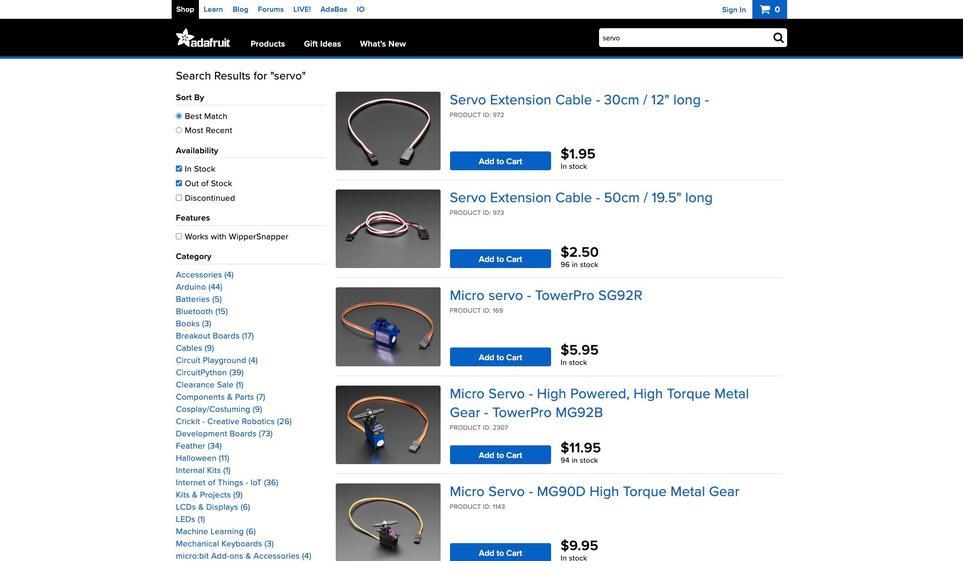 Task type: vqa. For each thing, say whether or not it's contained in the screenshot.
search box
yes



Task type: locate. For each thing, give the bounding box(es) containing it.
three pin servo extension cable - 50cm / 19.5" long. image
[[336, 190, 441, 268]]

high powered, high torque metal gear micro servo image
[[336, 386, 441, 464]]

main content
[[176, 59, 788, 561]]

shopping cart image
[[760, 3, 773, 15]]

None radio
[[176, 113, 182, 119], [176, 127, 182, 133], [176, 113, 182, 119], [176, 127, 182, 133]]

None checkbox
[[176, 166, 182, 172], [176, 180, 182, 186], [176, 195, 182, 201], [176, 233, 182, 239], [176, 166, 182, 172], [176, 180, 182, 186], [176, 195, 182, 201], [176, 233, 182, 239]]

None search field
[[584, 28, 788, 47]]

group
[[176, 92, 327, 561]]

None text field
[[600, 28, 788, 47]]



Task type: describe. For each thing, give the bounding box(es) containing it.
three pin servo extension cable - 30cm / 12" long. image
[[336, 92, 441, 170]]

micro servo with three pin cable image
[[336, 288, 441, 366]]

search image
[[774, 32, 785, 43]]

high torque metal gear micro servo  with three pin cable image
[[336, 484, 441, 561]]

adafruit logo image
[[176, 28, 230, 47]]



